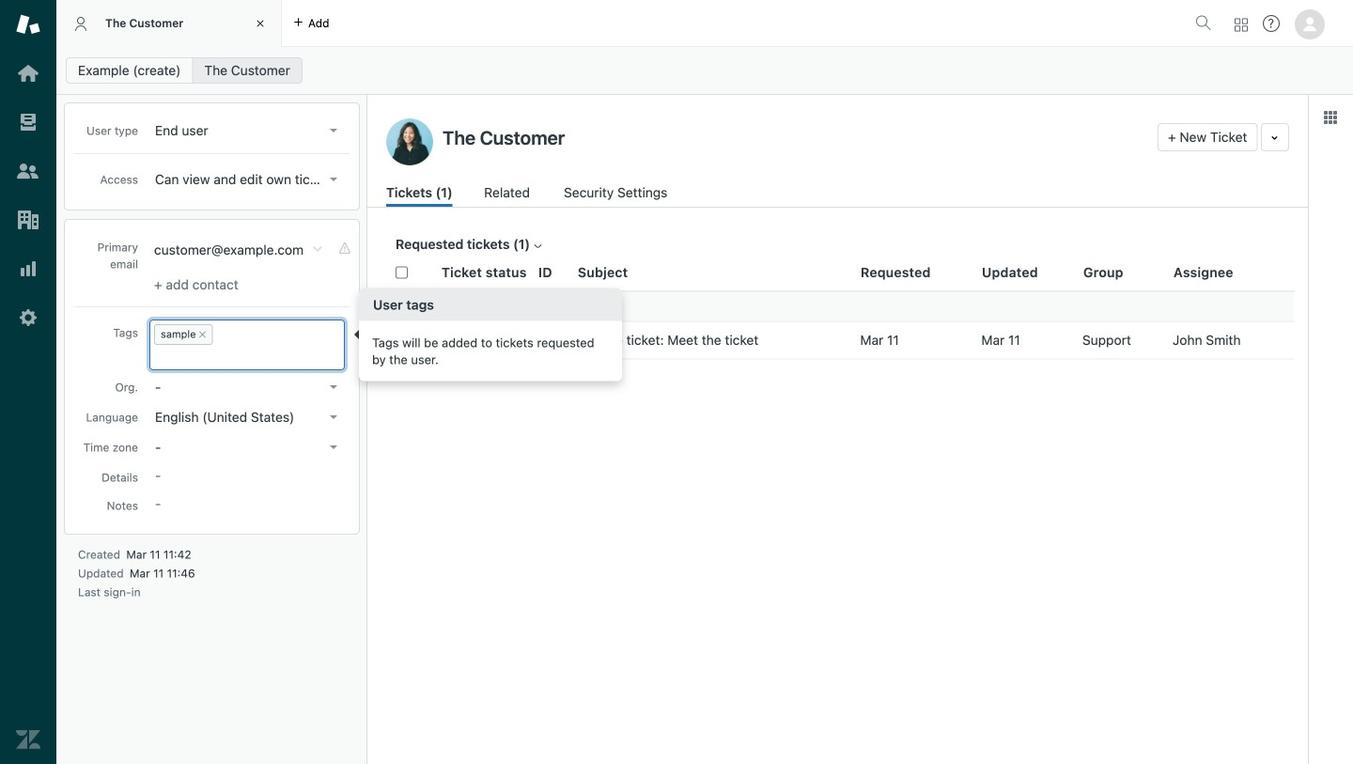 Task type: locate. For each thing, give the bounding box(es) containing it.
1 vertical spatial arrow down image
[[330, 178, 337, 181]]

2 vertical spatial arrow down image
[[330, 385, 337, 389]]

tab
[[56, 0, 282, 47]]

customers image
[[16, 159, 40, 183]]

0 vertical spatial arrow down image
[[330, 129, 337, 133]]

get started image
[[16, 61, 40, 86]]

views image
[[16, 110, 40, 134]]

None checkbox
[[396, 334, 408, 346]]

close image
[[251, 14, 270, 33]]

menu
[[150, 320, 344, 349]]

arrow down image
[[330, 415, 337, 419], [330, 445, 337, 449]]

None field
[[150, 349, 344, 369]]

main element
[[0, 0, 56, 764]]

zendesk image
[[16, 727, 40, 752]]

admin image
[[16, 305, 40, 330]]

1 vertical spatial arrow down image
[[330, 445, 337, 449]]

1 arrow down image from the top
[[330, 415, 337, 419]]

grid
[[367, 254, 1308, 764]]

arrow down image
[[330, 129, 337, 133], [330, 178, 337, 181], [330, 385, 337, 389]]

organizations image
[[16, 208, 40, 232]]

reporting image
[[16, 257, 40, 281]]

None text field
[[437, 123, 1150, 151]]

0 vertical spatial arrow down image
[[330, 415, 337, 419]]



Task type: describe. For each thing, give the bounding box(es) containing it.
apps image
[[1323, 110, 1338, 125]]

zendesk products image
[[1235, 18, 1248, 31]]

Select All Tickets checkbox
[[396, 266, 408, 278]]

2 arrow down image from the top
[[330, 445, 337, 449]]

2 arrow down image from the top
[[330, 178, 337, 181]]

secondary element
[[56, 52, 1353, 89]]

3 arrow down image from the top
[[330, 385, 337, 389]]

tabs tab list
[[56, 0, 1188, 47]]

get help image
[[1263, 15, 1280, 32]]

1 arrow down image from the top
[[330, 129, 337, 133]]

zendesk support image
[[16, 12, 40, 37]]



